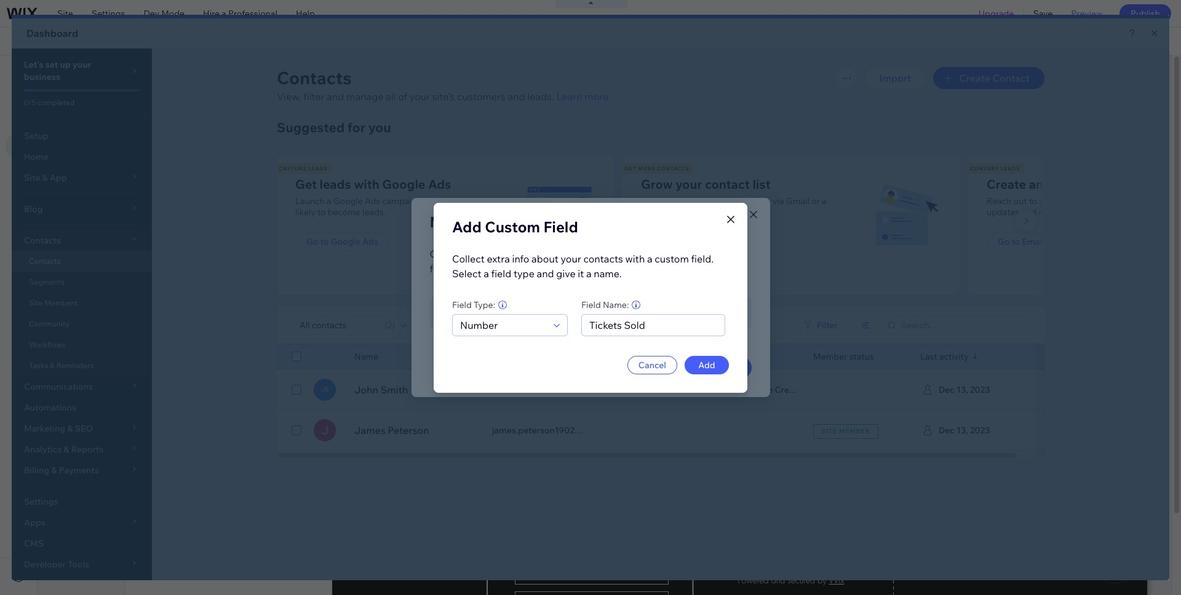 Task type: describe. For each thing, give the bounding box(es) containing it.
and
[[104, 67, 122, 79]]

blog pages
[[141, 99, 186, 110]]

https://www.wix.com/mysite connect your domain
[[212, 36, 417, 47]]

help
[[296, 8, 315, 19]]

blog
[[141, 99, 159, 110]]

pages for site
[[73, 67, 102, 79]]

site for site pages and menu
[[52, 67, 71, 79]]

search button
[[1116, 28, 1181, 55]]

save button
[[1024, 0, 1062, 27]]

preview
[[1071, 8, 1103, 19]]

tools button
[[1058, 28, 1116, 55]]

publish
[[1131, 8, 1160, 19]]

site menu
[[52, 100, 93, 111]]

hire a professional
[[203, 8, 277, 19]]

connect
[[330, 36, 364, 47]]

0 horizontal spatial menu
[[70, 100, 93, 111]]

professional
[[228, 8, 277, 19]]

tools
[[1083, 36, 1105, 47]]

preview button
[[1062, 0, 1112, 27]]

a
[[222, 8, 226, 19]]

site pages and menu
[[52, 67, 151, 79]]

dev
[[144, 8, 159, 19]]



Task type: locate. For each thing, give the bounding box(es) containing it.
1 vertical spatial pages
[[161, 99, 186, 110]]

pages right the blog
[[161, 99, 186, 110]]

pages
[[73, 67, 102, 79], [161, 99, 186, 110]]

0 vertical spatial pages
[[73, 67, 102, 79]]

your
[[366, 36, 384, 47]]

domain
[[386, 36, 417, 47]]

1 vertical spatial menu
[[70, 100, 93, 111]]

search
[[1142, 36, 1170, 47]]

site
[[57, 8, 73, 19], [52, 67, 71, 79], [52, 100, 68, 111]]

100%
[[1026, 36, 1048, 47]]

100% button
[[1007, 28, 1057, 55]]

publish button
[[1120, 4, 1172, 23]]

0 vertical spatial site
[[57, 8, 73, 19]]

0 horizontal spatial pages
[[73, 67, 102, 79]]

upgrade
[[979, 8, 1014, 19]]

site for site
[[57, 8, 73, 19]]

site for site menu
[[52, 100, 68, 111]]

dev mode
[[144, 8, 185, 19]]

2 vertical spatial site
[[52, 100, 68, 111]]

pages left and
[[73, 67, 102, 79]]

menu
[[124, 67, 151, 79], [70, 100, 93, 111]]

0 vertical spatial menu
[[124, 67, 151, 79]]

site up blog
[[57, 8, 73, 19]]

menu right and
[[124, 67, 151, 79]]

menu down site pages and menu
[[70, 100, 93, 111]]

settings
[[92, 8, 125, 19]]

https://www.wix.com/mysite
[[212, 36, 324, 47]]

site down site pages and menu
[[52, 100, 68, 111]]

1 horizontal spatial pages
[[161, 99, 186, 110]]

1 horizontal spatial menu
[[124, 67, 151, 79]]

hire
[[203, 8, 220, 19]]

site down blog
[[52, 67, 71, 79]]

save
[[1033, 8, 1053, 19]]

pages for blog
[[161, 99, 186, 110]]

mode
[[161, 8, 185, 19]]

1 vertical spatial site
[[52, 67, 71, 79]]

blog
[[47, 36, 71, 47]]



Task type: vqa. For each thing, say whether or not it's contained in the screenshot.
Site Menu
yes



